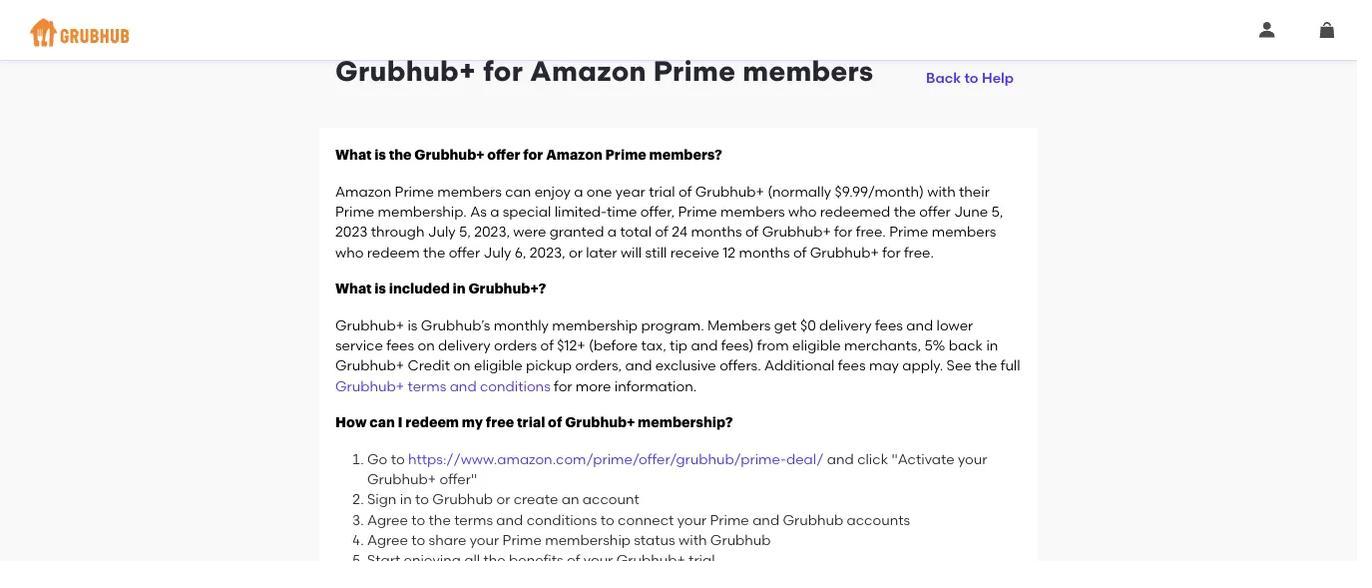 Task type: vqa. For each thing, say whether or not it's contained in the screenshot.
Dessert image
no



Task type: locate. For each thing, give the bounding box(es) containing it.
conditions inside sign in to grubhub or create an account agree to the terms and conditions to connect your prime and grubhub accounts agree to share your prime membership status with grubhub
[[527, 511, 597, 528]]

click
[[858, 450, 889, 467]]

can left i
[[370, 415, 395, 429]]

0 vertical spatial amazon
[[530, 54, 647, 88]]

1 horizontal spatial can
[[505, 183, 531, 200]]

trial
[[649, 183, 675, 200], [517, 415, 545, 429]]

1 vertical spatial or
[[497, 491, 510, 508]]

0 horizontal spatial terms
[[408, 377, 447, 394]]

grubhub+ inside and click "activate your grubhub+ offer"
[[367, 470, 436, 487]]

2 agree from the top
[[367, 531, 408, 548]]

grubhub+
[[335, 54, 476, 88], [415, 148, 485, 162], [696, 183, 764, 200], [762, 223, 831, 240], [810, 243, 879, 260], [335, 316, 404, 333], [335, 357, 404, 374], [335, 377, 404, 394], [565, 415, 635, 429], [367, 470, 436, 487]]

trial up offer,
[[649, 183, 675, 200]]

0 horizontal spatial fees
[[387, 337, 414, 354]]

0 horizontal spatial your
[[470, 531, 499, 548]]

1 vertical spatial 5,
[[459, 223, 471, 240]]

grubhub down offer"
[[433, 491, 493, 508]]

with
[[928, 183, 956, 200], [679, 531, 707, 548]]

information.
[[615, 377, 697, 394]]

2023, down were
[[530, 243, 566, 260]]

0 vertical spatial in
[[453, 282, 466, 296]]

their
[[959, 183, 990, 200]]

0 horizontal spatial eligible
[[474, 357, 523, 374]]

what up 2023
[[335, 148, 372, 162]]

0 vertical spatial or
[[569, 243, 583, 260]]

one
[[587, 183, 612, 200]]

the up what is included in grubhub+?
[[423, 243, 446, 260]]

can
[[505, 183, 531, 200], [370, 415, 395, 429]]

prime up 2023
[[335, 203, 375, 220]]

0 horizontal spatial trial
[[517, 415, 545, 429]]

0 horizontal spatial in
[[400, 491, 412, 508]]

and click "activate your grubhub+ offer"
[[367, 450, 988, 487]]

2 vertical spatial is
[[408, 316, 418, 333]]

your right connect
[[678, 511, 707, 528]]

with inside sign in to grubhub or create an account agree to the terms and conditions to connect your prime and grubhub accounts agree to share your prime membership status with grubhub
[[679, 531, 707, 548]]

0 vertical spatial grubhub
[[433, 491, 493, 508]]

amazon
[[530, 54, 647, 88], [546, 148, 603, 162], [335, 183, 392, 200]]

2023, down as
[[474, 223, 510, 240]]

for
[[483, 54, 523, 88], [523, 148, 543, 162], [835, 223, 853, 240], [883, 243, 901, 260], [554, 377, 573, 394]]

2 vertical spatial amazon
[[335, 183, 392, 200]]

your right share
[[470, 531, 499, 548]]

2 vertical spatial fees
[[838, 357, 866, 374]]

trial inside amazon prime members can enjoy a one year trial of grubhub+ (normally $9.99/month) with their prime membership. as a special limited-time offer, prime members who redeemed the offer june 5, 2023 through july 5, 2023, were granted a total of 24 months of grubhub+ for free. prime members who redeem the offer july 6, 2023, or later will still receive 12 months of grubhub+ for free.
[[649, 183, 675, 200]]

a right as
[[490, 203, 500, 220]]

delivery down grubhub's
[[438, 337, 491, 354]]

12
[[723, 243, 736, 260]]

2 vertical spatial a
[[608, 223, 617, 240]]

free. down the $9.99/month) at top right
[[904, 243, 934, 260]]

july
[[428, 223, 456, 240], [484, 243, 511, 260]]

is up membership.
[[375, 148, 386, 162]]

24
[[672, 223, 688, 240]]

grubhub right status
[[711, 531, 771, 548]]

grubhub+ for amazon prime members
[[335, 54, 874, 88]]

receive
[[671, 243, 720, 260]]

1 vertical spatial offer
[[920, 203, 951, 220]]

what is included in grubhub+?
[[335, 282, 547, 296]]

1 vertical spatial in
[[987, 337, 999, 354]]

0 vertical spatial can
[[505, 183, 531, 200]]

of
[[679, 183, 692, 200], [655, 223, 669, 240], [746, 223, 759, 240], [794, 243, 807, 260], [541, 337, 554, 354], [548, 415, 563, 429]]

conditions
[[480, 377, 551, 394], [527, 511, 597, 528]]

with left their
[[928, 183, 956, 200]]

terms inside sign in to grubhub or create an account agree to the terms and conditions to connect your prime and grubhub accounts agree to share your prime membership status with grubhub
[[454, 511, 493, 528]]

eligible down orders
[[474, 357, 523, 374]]

delivery right $0
[[820, 316, 872, 333]]

how can i redeem my free trial of grubhub+ membership?
[[335, 415, 733, 429]]

1 vertical spatial membership
[[545, 531, 631, 548]]

1 vertical spatial redeem
[[406, 415, 459, 429]]

0 vertical spatial terms
[[408, 377, 447, 394]]

2 horizontal spatial in
[[987, 337, 999, 354]]

is inside grubhub+ is grubhub's monthly membership program. members get $0 delivery fees and lower service fees on delivery orders of $12+ (before tax, tip and fees) from eligible merchants, 5% back in grubhub+ credit on eligible pickup orders, and exclusive offers. additional fees may apply. see the full grubhub+ terms and conditions for more information.
[[408, 316, 418, 333]]

trial right free
[[517, 415, 545, 429]]

who down 2023
[[335, 243, 364, 260]]

free. down redeemed
[[856, 223, 886, 240]]

0 vertical spatial 2023,
[[474, 223, 510, 240]]

0 vertical spatial agree
[[367, 511, 408, 528]]

1 vertical spatial grubhub
[[783, 511, 844, 528]]

apply.
[[903, 357, 944, 374]]

0 vertical spatial july
[[428, 223, 456, 240]]

for inside grubhub+ is grubhub's monthly membership program. members get $0 delivery fees and lower service fees on delivery orders of $12+ (before tax, tip and fees) from eligible merchants, 5% back in grubhub+ credit on eligible pickup orders, and exclusive offers. additional fees may apply. see the full grubhub+ terms and conditions for more information.
[[554, 377, 573, 394]]

2 what from the top
[[335, 282, 372, 296]]

membership down an
[[545, 531, 631, 548]]

0 vertical spatial trial
[[649, 183, 675, 200]]

1 vertical spatial delivery
[[438, 337, 491, 354]]

1 horizontal spatial or
[[569, 243, 583, 260]]

1 what from the top
[[335, 148, 372, 162]]

0 vertical spatial delivery
[[820, 316, 872, 333]]

offer up 'special'
[[487, 148, 521, 162]]

1 horizontal spatial with
[[928, 183, 956, 200]]

membership inside grubhub+ is grubhub's monthly membership program. members get $0 delivery fees and lower service fees on delivery orders of $12+ (before tax, tip and fees) from eligible merchants, 5% back in grubhub+ credit on eligible pickup orders, and exclusive offers. additional fees may apply. see the full grubhub+ terms and conditions for more information.
[[552, 316, 638, 333]]

1 vertical spatial agree
[[367, 531, 408, 548]]

what up service
[[335, 282, 372, 296]]

in right sign
[[400, 491, 412, 508]]

1 vertical spatial conditions
[[527, 511, 597, 528]]

months
[[691, 223, 742, 240], [739, 243, 790, 260]]

july left 6,
[[484, 243, 511, 260]]

months up 12
[[691, 223, 742, 240]]

grubhub
[[433, 491, 493, 508], [783, 511, 844, 528], [711, 531, 771, 548]]

grubhub+ terms and conditions link
[[335, 377, 551, 394]]

0 horizontal spatial 5,
[[459, 223, 471, 240]]

1 horizontal spatial who
[[789, 203, 817, 220]]

the left full
[[975, 357, 998, 374]]

fees up credit
[[387, 337, 414, 354]]

with right status
[[679, 531, 707, 548]]

the inside sign in to grubhub or create an account agree to the terms and conditions to connect your prime and grubhub accounts agree to share your prime membership status with grubhub
[[429, 511, 451, 528]]

0 horizontal spatial or
[[497, 491, 510, 508]]

your
[[958, 450, 988, 467], [678, 511, 707, 528], [470, 531, 499, 548]]

terms up share
[[454, 511, 493, 528]]

1 vertical spatial terms
[[454, 511, 493, 528]]

who
[[789, 203, 817, 220], [335, 243, 364, 260]]

2 vertical spatial grubhub
[[711, 531, 771, 548]]

is down included
[[408, 316, 418, 333]]

or inside amazon prime members can enjoy a one year trial of grubhub+ (normally $9.99/month) with their prime membership. as a special limited-time offer, prime members who redeemed the offer june 5, 2023 through july 5, 2023, were granted a total of 24 months of grubhub+ for free. prime members who redeem the offer july 6, 2023, or later will still receive 12 months of grubhub+ for free.
[[569, 243, 583, 260]]

conditions down the "pickup"
[[480, 377, 551, 394]]

through
[[371, 223, 425, 240]]

0 horizontal spatial who
[[335, 243, 364, 260]]

(before
[[589, 337, 638, 354]]

can inside amazon prime members can enjoy a one year trial of grubhub+ (normally $9.99/month) with their prime membership. as a special limited-time offer, prime members who redeemed the offer june 5, 2023 through july 5, 2023, were granted a total of 24 months of grubhub+ for free. prime members who redeem the offer july 6, 2023, or later will still receive 12 months of grubhub+ for free.
[[505, 183, 531, 200]]

1 horizontal spatial free.
[[904, 243, 934, 260]]

on up credit
[[418, 337, 435, 354]]

1 vertical spatial can
[[370, 415, 395, 429]]

more
[[576, 377, 611, 394]]

5, right june
[[992, 203, 1004, 220]]

1 horizontal spatial your
[[678, 511, 707, 528]]

0 vertical spatial 5,
[[992, 203, 1004, 220]]

0 vertical spatial membership
[[552, 316, 638, 333]]

2 vertical spatial in
[[400, 491, 412, 508]]

or down granted
[[569, 243, 583, 260]]

conditions inside grubhub+ is grubhub's monthly membership program. members get $0 delivery fees and lower service fees on delivery orders of $12+ (before tax, tip and fees) from eligible merchants, 5% back in grubhub+ credit on eligible pickup orders, and exclusive offers. additional fees may apply. see the full grubhub+ terms and conditions for more information.
[[480, 377, 551, 394]]

a down time
[[608, 223, 617, 240]]

fees left may
[[838, 357, 866, 374]]

membership?
[[638, 415, 733, 429]]

1 horizontal spatial on
[[454, 357, 471, 374]]

1 vertical spatial with
[[679, 531, 707, 548]]

a
[[574, 183, 584, 200], [490, 203, 500, 220], [608, 223, 617, 240]]

is for the
[[375, 148, 386, 162]]

terms down credit
[[408, 377, 447, 394]]

to
[[965, 69, 979, 86], [391, 450, 405, 467], [415, 491, 429, 508], [412, 511, 425, 528], [601, 511, 615, 528], [412, 531, 425, 548]]

the up share
[[429, 511, 451, 528]]

redeem right i
[[406, 415, 459, 429]]

0 vertical spatial eligible
[[793, 337, 841, 354]]

0 vertical spatial on
[[418, 337, 435, 354]]

0 vertical spatial is
[[375, 148, 386, 162]]

1 horizontal spatial grubhub
[[711, 531, 771, 548]]

grubhub logo image
[[30, 12, 130, 52]]

prime up year
[[606, 148, 647, 162]]

1 vertical spatial what
[[335, 282, 372, 296]]

service
[[335, 337, 383, 354]]

is
[[375, 148, 386, 162], [375, 282, 386, 296], [408, 316, 418, 333]]

0 horizontal spatial 2023,
[[474, 223, 510, 240]]

conditions down an
[[527, 511, 597, 528]]

delivery
[[820, 316, 872, 333], [438, 337, 491, 354]]

grubhub down deal/
[[783, 511, 844, 528]]

1 horizontal spatial offer
[[487, 148, 521, 162]]

prime up membership.
[[395, 183, 434, 200]]

the up membership.
[[389, 148, 412, 162]]

in right back
[[987, 337, 999, 354]]

0 vertical spatial a
[[574, 183, 584, 200]]

prime
[[654, 54, 736, 88], [606, 148, 647, 162], [395, 183, 434, 200], [335, 203, 375, 220], [678, 203, 717, 220], [890, 223, 929, 240], [710, 511, 750, 528], [503, 531, 542, 548]]

redeem down through in the top of the page
[[367, 243, 420, 260]]

granted
[[550, 223, 604, 240]]

or left "create"
[[497, 491, 510, 508]]

my
[[462, 415, 483, 429]]

offer"
[[440, 470, 477, 487]]

amazon prime members can enjoy a one year trial of grubhub+ (normally $9.99/month) with their prime membership. as a special limited-time offer, prime members who redeemed the offer june 5, 2023 through july 5, 2023, were granted a total of 24 months of grubhub+ for free. prime members who redeem the offer july 6, 2023, or later will still receive 12 months of grubhub+ for free.
[[335, 183, 1004, 260]]

membership.
[[378, 203, 467, 220]]

july down membership.
[[428, 223, 456, 240]]

2 vertical spatial offer
[[449, 243, 480, 260]]

of up the "pickup"
[[541, 337, 554, 354]]

a up 'limited-'
[[574, 183, 584, 200]]

your right the "activate
[[958, 450, 988, 467]]

2 horizontal spatial offer
[[920, 203, 951, 220]]

0 vertical spatial with
[[928, 183, 956, 200]]

0 vertical spatial redeem
[[367, 243, 420, 260]]

$0
[[801, 316, 816, 333]]

on up grubhub+ terms and conditions 'link'
[[454, 357, 471, 374]]

0 horizontal spatial with
[[679, 531, 707, 548]]

0 vertical spatial conditions
[[480, 377, 551, 394]]

0 vertical spatial fees
[[876, 316, 903, 333]]

1 horizontal spatial eligible
[[793, 337, 841, 354]]

0 vertical spatial who
[[789, 203, 817, 220]]

1 horizontal spatial delivery
[[820, 316, 872, 333]]

1 vertical spatial 2023,
[[530, 243, 566, 260]]

0 vertical spatial what
[[335, 148, 372, 162]]

accounts
[[847, 511, 911, 528]]

help
[[982, 69, 1014, 86]]

back
[[949, 337, 983, 354]]

is left included
[[375, 282, 386, 296]]

0 vertical spatial your
[[958, 450, 988, 467]]

eligible down $0
[[793, 337, 841, 354]]

5, down as
[[459, 223, 471, 240]]

membership up '(before'
[[552, 316, 638, 333]]

0 horizontal spatial free.
[[856, 223, 886, 240]]

1 vertical spatial eligible
[[474, 357, 523, 374]]

in inside sign in to grubhub or create an account agree to the terms and conditions to connect your prime and grubhub accounts agree to share your prime membership status with grubhub
[[400, 491, 412, 508]]

members?
[[649, 148, 723, 162]]

1 vertical spatial on
[[454, 357, 471, 374]]

1 horizontal spatial terms
[[454, 511, 493, 528]]

fees up merchants,
[[876, 316, 903, 333]]

an
[[562, 491, 579, 508]]

who down (normally
[[789, 203, 817, 220]]

$9.99/month)
[[835, 183, 924, 200]]

terms
[[408, 377, 447, 394], [454, 511, 493, 528]]

0 horizontal spatial can
[[370, 415, 395, 429]]

prime up "members?"
[[654, 54, 736, 88]]

grubhub's
[[421, 316, 491, 333]]

still
[[645, 243, 667, 260]]

can up 'special'
[[505, 183, 531, 200]]

the down the $9.99/month) at top right
[[894, 203, 916, 220]]

1 horizontal spatial july
[[484, 243, 511, 260]]

redeem
[[367, 243, 420, 260], [406, 415, 459, 429]]

of right 24
[[746, 223, 759, 240]]

offer down as
[[449, 243, 480, 260]]

offer
[[487, 148, 521, 162], [920, 203, 951, 220], [449, 243, 480, 260]]

5,
[[992, 203, 1004, 220], [459, 223, 471, 240]]

offer left june
[[920, 203, 951, 220]]

1 vertical spatial july
[[484, 243, 511, 260]]

what
[[335, 148, 372, 162], [335, 282, 372, 296]]

1 vertical spatial a
[[490, 203, 500, 220]]

1 vertical spatial trial
[[517, 415, 545, 429]]

as
[[470, 203, 487, 220]]

membership
[[552, 316, 638, 333], [545, 531, 631, 548]]

months right 12
[[739, 243, 790, 260]]

or
[[569, 243, 583, 260], [497, 491, 510, 508]]

in up grubhub's
[[453, 282, 466, 296]]

go to https://www.amazon.com/prime/offer/grubhub/prime-deal/
[[367, 450, 824, 467]]

1 vertical spatial is
[[375, 282, 386, 296]]

0 horizontal spatial delivery
[[438, 337, 491, 354]]



Task type: describe. For each thing, give the bounding box(es) containing it.
1 horizontal spatial a
[[574, 183, 584, 200]]

pickup
[[526, 357, 572, 374]]

additional
[[765, 357, 835, 374]]

2 horizontal spatial grubhub
[[783, 511, 844, 528]]

the inside grubhub+ is grubhub's monthly membership program. members get $0 delivery fees and lower service fees on delivery orders of $12+ (before tax, tip and fees) from eligible merchants, 5% back in grubhub+ credit on eligible pickup orders, and exclusive offers. additional fees may apply. see the full grubhub+ terms and conditions for more information.
[[975, 357, 998, 374]]

1 vertical spatial free.
[[904, 243, 934, 260]]

i
[[398, 415, 403, 429]]

2023
[[335, 223, 368, 240]]

1 vertical spatial amazon
[[546, 148, 603, 162]]

(normally
[[768, 183, 832, 200]]

year
[[616, 183, 646, 200]]

https://www.amazon.com/prime/offer/grubhub/prime-deal/ link
[[408, 450, 824, 467]]

prime down and click "activate your grubhub+ offer"
[[710, 511, 750, 528]]

how
[[335, 415, 367, 429]]

prime down the $9.99/month) at top right
[[890, 223, 929, 240]]

terms inside grubhub+ is grubhub's monthly membership program. members get $0 delivery fees and lower service fees on delivery orders of $12+ (before tax, tip and fees) from eligible merchants, 5% back in grubhub+ credit on eligible pickup orders, and exclusive offers. additional fees may apply. see the full grubhub+ terms and conditions for more information.
[[408, 377, 447, 394]]

https://www.amazon.com/prime/offer/grubhub/prime-
[[408, 450, 787, 467]]

limited-
[[555, 203, 607, 220]]

is for grubhub's
[[408, 316, 418, 333]]

$12+
[[557, 337, 586, 354]]

enjoy
[[535, 183, 571, 200]]

0 vertical spatial free.
[[856, 223, 886, 240]]

of inside grubhub+ is grubhub's monthly membership program. members get $0 delivery fees and lower service fees on delivery orders of $12+ (before tax, tip and fees) from eligible merchants, 5% back in grubhub+ credit on eligible pickup orders, and exclusive offers. additional fees may apply. see the full grubhub+ terms and conditions for more information.
[[541, 337, 554, 354]]

share
[[429, 531, 467, 548]]

0 horizontal spatial on
[[418, 337, 435, 354]]

1 vertical spatial who
[[335, 243, 364, 260]]

orders,
[[575, 357, 622, 374]]

what for what is the grubhub+ offer for amazon prime members?
[[335, 148, 372, 162]]

offer,
[[641, 203, 675, 220]]

free
[[486, 415, 514, 429]]

grubhub+ is grubhub's monthly membership program. members get $0 delivery fees and lower service fees on delivery orders of $12+ (before tax, tip and fees) from eligible merchants, 5% back in grubhub+ credit on eligible pickup orders, and exclusive offers. additional fees may apply. see the full grubhub+ terms and conditions for more information.
[[335, 316, 1021, 394]]

were
[[513, 223, 546, 240]]

"activate
[[892, 450, 955, 467]]

1 vertical spatial your
[[678, 511, 707, 528]]

account
[[583, 491, 640, 508]]

connect
[[618, 511, 674, 528]]

or inside sign in to grubhub or create an account agree to the terms and conditions to connect your prime and grubhub accounts agree to share your prime membership status with grubhub
[[497, 491, 510, 508]]

get
[[774, 316, 797, 333]]

exclusive
[[656, 357, 717, 374]]

0 horizontal spatial grubhub
[[433, 491, 493, 508]]

fees)
[[721, 337, 754, 354]]

0 horizontal spatial july
[[428, 223, 456, 240]]

june
[[955, 203, 989, 220]]

with inside amazon prime members can enjoy a one year trial of grubhub+ (normally $9.99/month) with their prime membership. as a special limited-time offer, prime members who redeemed the offer june 5, 2023 through july 5, 2023, were granted a total of 24 months of grubhub+ for free. prime members who redeem the offer july 6, 2023, or later will still receive 12 months of grubhub+ for free.
[[928, 183, 956, 200]]

redeemed
[[820, 203, 891, 220]]

your inside and click "activate your grubhub+ offer"
[[958, 450, 988, 467]]

0 horizontal spatial offer
[[449, 243, 480, 260]]

back to help link
[[919, 54, 1022, 90]]

sign in to grubhub or create an account agree to the terms and conditions to connect your prime and grubhub accounts agree to share your prime membership status with grubhub
[[367, 491, 911, 548]]

0 vertical spatial offer
[[487, 148, 521, 162]]

go
[[367, 450, 388, 467]]

what for what is included in grubhub+?
[[335, 282, 372, 296]]

create
[[514, 491, 558, 508]]

later
[[586, 243, 617, 260]]

merchants,
[[845, 337, 921, 354]]

prime up 24
[[678, 203, 717, 220]]

will
[[621, 243, 642, 260]]

tax,
[[642, 337, 667, 354]]

what is the grubhub+ offer for amazon prime members?
[[335, 148, 723, 162]]

lower
[[937, 316, 974, 333]]

prime down "create"
[[503, 531, 542, 548]]

6,
[[515, 243, 527, 260]]

amazon inside amazon prime members can enjoy a one year trial of grubhub+ (normally $9.99/month) with their prime membership. as a special limited-time offer, prime members who redeemed the offer june 5, 2023 through july 5, 2023, were granted a total of 24 months of grubhub+ for free. prime members who redeem the offer july 6, 2023, or later will still receive 12 months of grubhub+ for free.
[[335, 183, 392, 200]]

special
[[503, 203, 551, 220]]

deal/
[[787, 450, 824, 467]]

1 horizontal spatial in
[[453, 282, 466, 296]]

in inside grubhub+ is grubhub's monthly membership program. members get $0 delivery fees and lower service fees on delivery orders of $12+ (before tax, tip and fees) from eligible merchants, 5% back in grubhub+ credit on eligible pickup orders, and exclusive offers. additional fees may apply. see the full grubhub+ terms and conditions for more information.
[[987, 337, 999, 354]]

of up go to https://www.amazon.com/prime/offer/grubhub/prime-deal/
[[548, 415, 563, 429]]

small image
[[1260, 22, 1276, 38]]

back to help
[[927, 69, 1014, 86]]

1 agree from the top
[[367, 511, 408, 528]]

grubhub+?
[[469, 282, 547, 296]]

1 vertical spatial fees
[[387, 337, 414, 354]]

status
[[634, 531, 676, 548]]

5%
[[925, 337, 946, 354]]

credit
[[408, 357, 450, 374]]

monthly
[[494, 316, 549, 333]]

sign
[[367, 491, 397, 508]]

0 vertical spatial months
[[691, 223, 742, 240]]

and inside and click "activate your grubhub+ offer"
[[827, 450, 854, 467]]

2 horizontal spatial a
[[608, 223, 617, 240]]

tip
[[670, 337, 688, 354]]

1 horizontal spatial 2023,
[[530, 243, 566, 260]]

1 horizontal spatial 5,
[[992, 203, 1004, 220]]

included
[[389, 282, 450, 296]]

membership inside sign in to grubhub or create an account agree to the terms and conditions to connect your prime and grubhub accounts agree to share your prime membership status with grubhub
[[545, 531, 631, 548]]

2 horizontal spatial fees
[[876, 316, 903, 333]]

of left 24
[[655, 223, 669, 240]]

orders
[[494, 337, 537, 354]]

may
[[869, 357, 899, 374]]

program.
[[641, 316, 705, 333]]

time
[[607, 203, 637, 220]]

total
[[620, 223, 652, 240]]

of down (normally
[[794, 243, 807, 260]]

1 horizontal spatial fees
[[838, 357, 866, 374]]

from
[[758, 337, 789, 354]]

full
[[1001, 357, 1021, 374]]

members
[[708, 316, 771, 333]]

0 horizontal spatial a
[[490, 203, 500, 220]]

1 vertical spatial months
[[739, 243, 790, 260]]

redeem inside amazon prime members can enjoy a one year trial of grubhub+ (normally $9.99/month) with their prime membership. as a special limited-time offer, prime members who redeemed the offer june 5, 2023 through july 5, 2023, were granted a total of 24 months of grubhub+ for free. prime members who redeem the offer july 6, 2023, or later will still receive 12 months of grubhub+ for free.
[[367, 243, 420, 260]]

back
[[927, 69, 961, 86]]

is for included
[[375, 282, 386, 296]]

offers.
[[720, 357, 761, 374]]

see
[[947, 357, 972, 374]]

small image
[[1320, 22, 1336, 38]]

of down "members?"
[[679, 183, 692, 200]]



